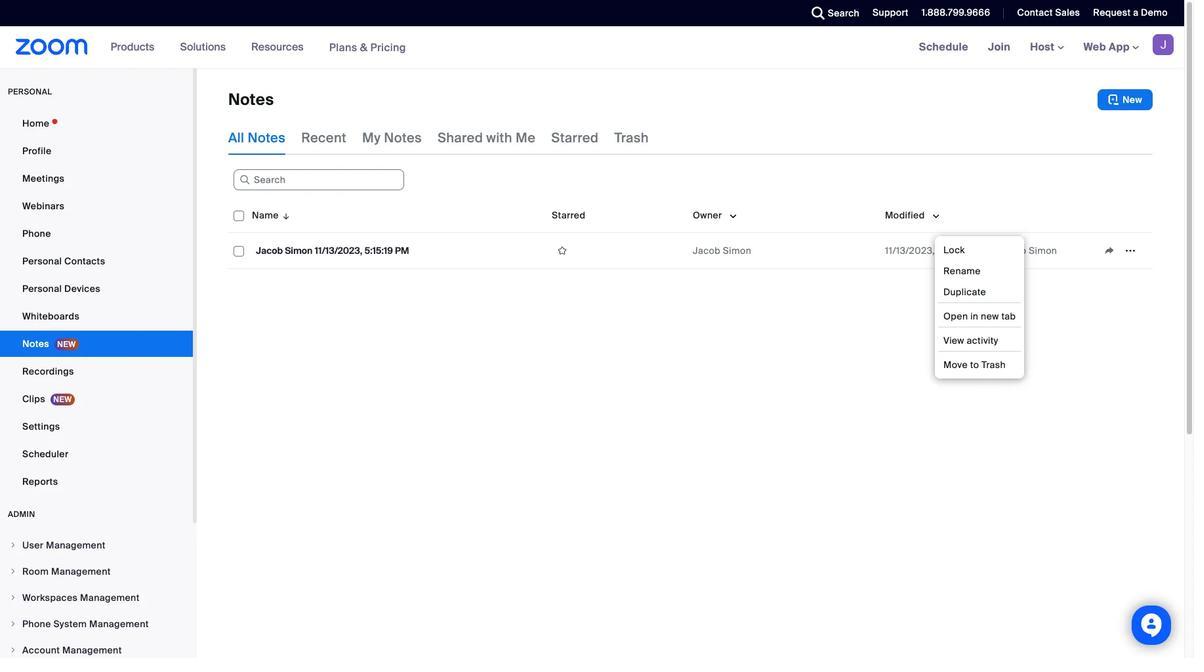 Task type: locate. For each thing, give the bounding box(es) containing it.
starred up jacob simon 11/13/2023, 5:15:19 pm unstarred icon
[[552, 209, 586, 221]]

open
[[944, 311, 969, 322]]

meetings link
[[0, 165, 193, 192]]

1 right image from the top
[[9, 542, 17, 550]]

with
[[487, 129, 513, 146]]

simon inside button
[[285, 245, 313, 257]]

0 vertical spatial starred
[[552, 129, 599, 146]]

pm inside button
[[395, 245, 409, 257]]

room management
[[22, 566, 111, 578]]

4 right image from the top
[[9, 647, 17, 655]]

2 phone from the top
[[22, 618, 51, 630]]

starred inside 'tabs of all notes page' tab list
[[552, 129, 599, 146]]

right image left room
[[9, 568, 17, 576]]

phone right right image
[[22, 618, 51, 630]]

management for user management
[[46, 540, 106, 552]]

pm right "5:15:19"
[[395, 245, 409, 257]]

workspaces
[[22, 592, 78, 604]]

whiteboards
[[22, 311, 80, 322]]

phone for phone system management
[[22, 618, 51, 630]]

settings
[[22, 421, 60, 433]]

management up room management
[[46, 540, 106, 552]]

right image inside user management menu item
[[9, 542, 17, 550]]

right image for user management
[[9, 542, 17, 550]]

support link
[[863, 0, 912, 26], [873, 7, 909, 18]]

simon
[[285, 245, 313, 257], [723, 245, 752, 257], [1029, 245, 1058, 257]]

jacob simon
[[693, 245, 752, 257]]

devices
[[64, 283, 100, 295]]

1 personal from the top
[[22, 255, 62, 267]]

phone inside menu item
[[22, 618, 51, 630]]

1 11/13/2023, from the left
[[315, 245, 363, 257]]

3 jacob from the left
[[999, 245, 1027, 257]]

by
[[987, 245, 997, 257]]

0 vertical spatial personal
[[22, 255, 62, 267]]

phone down the webinars
[[22, 228, 51, 240]]

personal up personal devices
[[22, 255, 62, 267]]

request a demo
[[1094, 7, 1169, 18]]

right image up right image
[[9, 594, 17, 602]]

2 personal from the top
[[22, 283, 62, 295]]

right image inside workspaces management "menu item"
[[9, 594, 17, 602]]

application
[[228, 198, 1163, 279], [1100, 241, 1148, 261]]

pricing
[[371, 40, 406, 54]]

host button
[[1031, 40, 1065, 54]]

reports link
[[0, 469, 193, 495]]

notes inside personal menu menu
[[22, 338, 49, 350]]

right image for room management
[[9, 568, 17, 576]]

0 horizontal spatial pm
[[395, 245, 409, 257]]

profile link
[[0, 138, 193, 164]]

settings link
[[0, 414, 193, 440]]

1 jacob from the left
[[256, 245, 283, 257]]

2 horizontal spatial jacob
[[999, 245, 1027, 257]]

0 vertical spatial phone
[[22, 228, 51, 240]]

2 jacob from the left
[[693, 245, 721, 257]]

1 horizontal spatial simon
[[723, 245, 752, 257]]

starred
[[552, 129, 599, 146], [552, 209, 586, 221]]

11/13/2023,
[[315, 245, 363, 257], [886, 245, 935, 257]]

personal contacts link
[[0, 248, 193, 274]]

web app
[[1084, 40, 1131, 54]]

notes
[[228, 89, 274, 110], [248, 129, 286, 146], [384, 129, 422, 146], [22, 338, 49, 350]]

all
[[228, 129, 244, 146]]

system
[[53, 618, 87, 630]]

phone system management
[[22, 618, 149, 630]]

2 horizontal spatial simon
[[1029, 245, 1058, 257]]

clips link
[[0, 386, 193, 412]]

1 horizontal spatial 11/13/2023,
[[886, 245, 935, 257]]

0 horizontal spatial simon
[[285, 245, 313, 257]]

lock
[[944, 244, 966, 256]]

a
[[1134, 7, 1139, 18]]

request a demo link
[[1084, 0, 1185, 26], [1094, 7, 1169, 18]]

management for workspaces management
[[80, 592, 140, 604]]

phone inside personal menu menu
[[22, 228, 51, 240]]

pm left by
[[970, 245, 984, 257]]

app
[[1110, 40, 1131, 54]]

admin menu menu
[[0, 533, 193, 659]]

0 vertical spatial trash
[[615, 129, 649, 146]]

user
[[22, 540, 44, 552]]

management up account management "menu item"
[[89, 618, 149, 630]]

scheduler
[[22, 448, 69, 460]]

owner
[[693, 209, 723, 221]]

right image
[[9, 542, 17, 550], [9, 568, 17, 576], [9, 594, 17, 602], [9, 647, 17, 655]]

contact
[[1018, 7, 1054, 18]]

contact sales
[[1018, 7, 1081, 18]]

trash
[[615, 129, 649, 146], [982, 359, 1007, 371]]

new
[[982, 311, 1000, 322]]

jacob inside button
[[256, 245, 283, 257]]

plans & pricing link
[[329, 40, 406, 54], [329, 40, 406, 54]]

jacob down the owner
[[693, 245, 721, 257]]

3 right image from the top
[[9, 594, 17, 602]]

1 pm from the left
[[395, 245, 409, 257]]

workspaces management menu item
[[0, 586, 193, 611]]

recordings
[[22, 366, 74, 378]]

jacob for jacob simon 11/13/2023, 5:15:19 pm
[[256, 245, 283, 257]]

1 horizontal spatial trash
[[982, 359, 1007, 371]]

view
[[944, 335, 965, 347]]

personal up whiteboards
[[22, 283, 62, 295]]

jacob simon 11/13/2023, 5:15:19 pm
[[256, 245, 409, 257]]

management up workspaces management
[[51, 566, 111, 578]]

0 horizontal spatial 11/13/2023,
[[315, 245, 363, 257]]

management down phone system management menu item
[[62, 645, 122, 657]]

0 horizontal spatial jacob
[[256, 245, 283, 257]]

shared with me
[[438, 129, 536, 146]]

right image inside account management "menu item"
[[9, 647, 17, 655]]

search
[[828, 7, 860, 19]]

my
[[362, 129, 381, 146]]

schedule
[[920, 40, 969, 54]]

notes right all
[[248, 129, 286, 146]]

11/13/2023, left "5:15:19"
[[315, 245, 363, 257]]

1 horizontal spatial jacob
[[693, 245, 721, 257]]

jacob
[[256, 245, 283, 257], [693, 245, 721, 257], [999, 245, 1027, 257]]

right image inside room management menu item
[[9, 568, 17, 576]]

1 vertical spatial trash
[[982, 359, 1007, 371]]

1 vertical spatial phone
[[22, 618, 51, 630]]

5:15:19
[[365, 245, 393, 257]]

application containing name
[[228, 198, 1163, 279]]

me
[[516, 129, 536, 146]]

1 vertical spatial personal
[[22, 283, 62, 295]]

contacts
[[64, 255, 105, 267]]

right image left user
[[9, 542, 17, 550]]

move
[[944, 359, 968, 371]]

jacob down name
[[256, 245, 283, 257]]

all notes
[[228, 129, 286, 146]]

management down room management menu item
[[80, 592, 140, 604]]

webinars
[[22, 200, 64, 212]]

1 simon from the left
[[285, 245, 313, 257]]

2 pm from the left
[[970, 245, 984, 257]]

right image down right image
[[9, 647, 17, 655]]

account
[[22, 645, 60, 657]]

solutions button
[[180, 26, 232, 68]]

1.888.799.9666 button
[[912, 0, 994, 26], [922, 7, 991, 18]]

1 phone from the top
[[22, 228, 51, 240]]

0 horizontal spatial trash
[[615, 129, 649, 146]]

2 right image from the top
[[9, 568, 17, 576]]

to
[[971, 359, 980, 371]]

&
[[360, 40, 368, 54]]

right image for account management
[[9, 647, 17, 655]]

2 simon from the left
[[723, 245, 752, 257]]

notes up the recordings
[[22, 338, 49, 350]]

jacob right by
[[999, 245, 1027, 257]]

phone link
[[0, 221, 193, 247]]

webinars link
[[0, 193, 193, 219]]

1 horizontal spatial pm
[[970, 245, 984, 257]]

new
[[1123, 94, 1143, 106]]

solutions
[[180, 40, 226, 54]]

admin
[[8, 509, 35, 520]]

banner
[[0, 26, 1185, 69]]

starred right me
[[552, 129, 599, 146]]

11/13/2023, down modified
[[886, 245, 935, 257]]

plans
[[329, 40, 358, 54]]

personal contacts
[[22, 255, 105, 267]]



Task type: vqa. For each thing, say whether or not it's contained in the screenshot.
Scheduler
yes



Task type: describe. For each thing, give the bounding box(es) containing it.
recent
[[301, 129, 347, 146]]

personal for personal devices
[[22, 283, 62, 295]]

account management
[[22, 645, 122, 657]]

notes link
[[0, 331, 193, 357]]

move to trash
[[944, 359, 1007, 371]]

sales
[[1056, 7, 1081, 18]]

3 simon from the left
[[1029, 245, 1058, 257]]

phone for phone
[[22, 228, 51, 240]]

activity
[[967, 335, 999, 347]]

management for room management
[[51, 566, 111, 578]]

notes up all notes
[[228, 89, 274, 110]]

simon for jacob simon 11/13/2023, 5:15:19 pm
[[285, 245, 313, 257]]

management inside menu item
[[89, 618, 149, 630]]

web
[[1084, 40, 1107, 54]]

personal for personal contacts
[[22, 255, 62, 267]]

tabs of all notes page tab list
[[228, 121, 649, 155]]

user management menu item
[[0, 533, 193, 558]]

meetings navigation
[[910, 26, 1185, 69]]

2 11/13/2023, from the left
[[886, 245, 935, 257]]

banner containing products
[[0, 26, 1185, 69]]

recordings link
[[0, 358, 193, 385]]

share image
[[1100, 245, 1121, 257]]

demo
[[1142, 7, 1169, 18]]

right image for workspaces management
[[9, 594, 17, 602]]

trash inside 'tabs of all notes page' tab list
[[615, 129, 649, 146]]

shared
[[438, 129, 483, 146]]

tab
[[1002, 311, 1017, 322]]

more options for jacob simon 11/13/2023, 5:15:19 pm image
[[1121, 245, 1142, 257]]

rename
[[944, 265, 981, 277]]

reports
[[22, 476, 58, 488]]

support
[[873, 7, 909, 18]]

right image
[[9, 620, 17, 628]]

web app button
[[1084, 40, 1140, 54]]

search button
[[802, 0, 863, 26]]

products
[[111, 40, 155, 54]]

jacob simon 11/13/2023, 5:15:19 pm button
[[252, 242, 413, 259]]

room
[[22, 566, 49, 578]]

new button
[[1098, 89, 1154, 110]]

host
[[1031, 40, 1058, 54]]

profile
[[22, 145, 52, 157]]

clips
[[22, 393, 45, 405]]

personal
[[8, 87, 52, 97]]

personal devices link
[[0, 276, 193, 302]]

duplicate
[[944, 286, 987, 298]]

jacob for jacob simon
[[693, 245, 721, 257]]

personal menu menu
[[0, 110, 193, 496]]

profile picture image
[[1154, 34, 1175, 55]]

join
[[989, 40, 1011, 54]]

in
[[971, 311, 979, 322]]

plans & pricing
[[329, 40, 406, 54]]

zoom logo image
[[16, 39, 88, 55]]

room management menu item
[[0, 559, 193, 584]]

home link
[[0, 110, 193, 137]]

11/13/2023, inside button
[[315, 245, 363, 257]]

Search text field
[[234, 169, 404, 190]]

products button
[[111, 26, 160, 68]]

jacob simon 11/13/2023, 5:15:19 pm unstarred image
[[552, 245, 573, 257]]

resources button
[[252, 26, 310, 68]]

join link
[[979, 26, 1021, 68]]

management for account management
[[62, 645, 122, 657]]

request
[[1094, 7, 1132, 18]]

home
[[22, 118, 49, 129]]

whiteboards link
[[0, 303, 193, 330]]

1.888.799.9666
[[922, 7, 991, 18]]

scheduler link
[[0, 441, 193, 467]]

product information navigation
[[101, 26, 416, 69]]

modified
[[886, 209, 926, 221]]

schedule link
[[910, 26, 979, 68]]

view activity
[[944, 335, 999, 347]]

open in new tab
[[944, 311, 1017, 322]]

simon for jacob simon
[[723, 245, 752, 257]]

phone system management menu item
[[0, 612, 193, 637]]

arrow down image
[[279, 207, 291, 223]]

meetings
[[22, 173, 65, 184]]

notes right my
[[384, 129, 422, 146]]

1 vertical spatial starred
[[552, 209, 586, 221]]

resources
[[252, 40, 304, 54]]

account management menu item
[[0, 638, 193, 659]]

name
[[252, 209, 279, 221]]

my notes
[[362, 129, 422, 146]]

workspaces management
[[22, 592, 140, 604]]

11/13/2023, 5:17:01 pm by jacob simon
[[886, 245, 1058, 257]]

personal devices
[[22, 283, 100, 295]]



